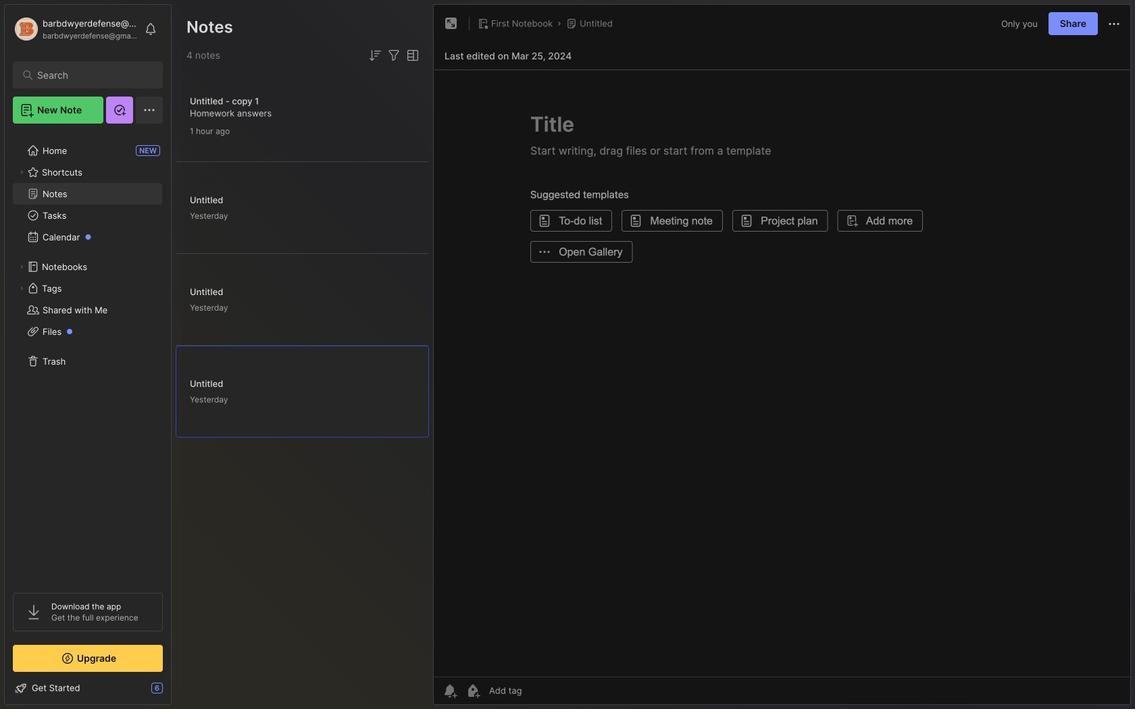 Task type: describe. For each thing, give the bounding box(es) containing it.
note window element
[[433, 4, 1131, 709]]

click to collapse image
[[171, 684, 181, 701]]

Help and Learning task checklist field
[[5, 678, 171, 699]]

expand tags image
[[18, 284, 26, 293]]

main element
[[0, 0, 176, 709]]

Sort options field
[[367, 47, 383, 64]]

View options field
[[402, 47, 421, 64]]

Add tag field
[[488, 685, 589, 697]]

More actions field
[[1106, 15, 1122, 32]]

expand notebooks image
[[18, 263, 26, 271]]



Task type: locate. For each thing, give the bounding box(es) containing it.
add tag image
[[465, 683, 481, 699]]

Account field
[[13, 16, 138, 43]]

Search text field
[[37, 69, 145, 82]]

None search field
[[37, 67, 145, 83]]

more actions image
[[1106, 16, 1122, 32]]

add a reminder image
[[442, 683, 458, 699]]

tree
[[5, 132, 171, 581]]

Note Editor text field
[[434, 70, 1130, 677]]

none search field inside main element
[[37, 67, 145, 83]]

Add filters field
[[386, 47, 402, 64]]

tree inside main element
[[5, 132, 171, 581]]

expand note image
[[443, 16, 459, 32]]

add filters image
[[386, 47, 402, 64]]



Task type: vqa. For each thing, say whether or not it's contained in the screenshot.
Add tag IMAGE
yes



